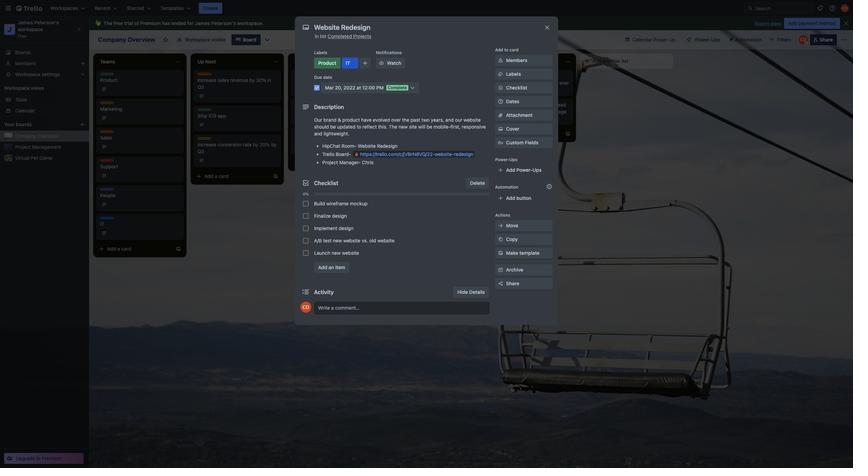 Task type: vqa. For each thing, say whether or not it's contained in the screenshot.
second 0 from the left
no



Task type: locate. For each thing, give the bounding box(es) containing it.
1 vertical spatial the
[[389, 124, 398, 130]]

and up design!
[[490, 109, 498, 115]]

list inside button
[[622, 58, 629, 64]]

Board name text field
[[95, 34, 159, 45]]

bravo up the 'most' on the top of the page
[[490, 73, 503, 79]]

marketing inside marketing analytics data
[[295, 130, 315, 136]]

20, right the aug
[[409, 144, 416, 149]]

0 vertical spatial q3
[[198, 84, 204, 90]]

analytics data link
[[295, 134, 375, 141]]

1 horizontal spatial project
[[322, 160, 338, 165]]

1 vertical spatial and
[[446, 117, 454, 123]]

support down sales sales
[[100, 159, 116, 164]]

design down build wireframe mockup
[[332, 213, 347, 219]]

christina overa (christinaovera) image
[[799, 35, 809, 45], [301, 302, 312, 313]]

power-ups
[[696, 37, 721, 43], [495, 157, 518, 162]]

0 vertical spatial christina overa (christinaovera) image
[[799, 35, 809, 45]]

sm image inside copy link
[[497, 236, 504, 243]]

7 sm image from the top
[[497, 267, 504, 273]]

1 vertical spatial redesign
[[377, 143, 398, 149]]

2 vertical spatial ups
[[533, 167, 542, 173]]

0 vertical spatial project
[[15, 144, 31, 150]]

company down boards
[[15, 133, 36, 139]]

0 horizontal spatial create from template… image
[[176, 246, 181, 252]]

redesign up the mar 20, 2022
[[412, 77, 432, 83]]

labels inside 'link'
[[506, 71, 521, 77]]

sm image inside watch button
[[378, 60, 385, 67]]

0 vertical spatial design
[[332, 213, 347, 219]]

oct for engineering
[[303, 86, 310, 92]]

it it
[[100, 217, 104, 227]]

in inside bravo to tom for answering the most customer support emails ever received in one day!
[[510, 87, 514, 93]]

bravo inside bravo to lauren for taking the lead and finishing the new landing page design!
[[490, 102, 503, 108]]

5 sm image from the top
[[497, 222, 504, 229]]

for for bravo to lauren for taking the lead and finishing the new landing page design!
[[526, 102, 532, 108]]

👋
[[95, 20, 101, 26]]

https://trello.com/c/jvbrn8vq/22-website-redesign
[[360, 151, 474, 157]]

the inside bravo to tom for answering the most customer support emails ever received in one day!
[[552, 73, 559, 79]]

power- inside button
[[696, 37, 712, 43]]

mar 20, 2022 at 12:00 pm
[[325, 85, 384, 91]]

responsive
[[462, 124, 486, 130]]

24,
[[312, 144, 318, 149]]

banner
[[89, 16, 854, 30]]

card for product
[[121, 246, 131, 252]]

Nov 24, 2022 checkbox
[[295, 143, 331, 151]]

0 vertical spatial company
[[98, 36, 126, 43]]

develop
[[295, 77, 313, 83]]

sm image inside move link
[[497, 222, 504, 229]]

mar for mar 20, 2022
[[401, 86, 408, 92]]

sm image left watch
[[378, 60, 385, 67]]

sales sales
[[100, 130, 112, 141]]

increase left conversion
[[198, 142, 216, 148]]

automation up add button
[[495, 185, 519, 190]]

Oct 17, 2022 checkbox
[[295, 114, 330, 122]]

oct 17, 2022
[[303, 115, 328, 120]]

company overview down trial
[[98, 36, 155, 43]]

oct inside oct 18, 2022 option
[[303, 86, 310, 92]]

color: blue, title: "it" element up blog
[[342, 58, 358, 69]]

labels
[[314, 50, 328, 55], [506, 71, 521, 77]]

sales
[[198, 73, 208, 78], [100, 130, 111, 136], [100, 135, 112, 141]]

2022 right 17,
[[318, 115, 328, 120]]

0 vertical spatial website
[[392, 77, 410, 83]]

1 vertical spatial list
[[622, 58, 629, 64]]

1 people from the top
[[100, 188, 114, 193]]

1 vertical spatial increase
[[198, 142, 216, 148]]

1 vertical spatial color: red, title: "support" element
[[100, 159, 116, 164]]

wave image
[[95, 20, 101, 26]]

it for it it
[[100, 217, 104, 222]]

website inside our brand & product have evolved over the past two years, and our website should be updated to reflect this. the new site will be mobile-first, responsive and lightweight.
[[464, 117, 481, 123]]

2 vertical spatial color: blue, title: "it" element
[[100, 217, 114, 222]]

increase left sales
[[198, 77, 216, 83]]

0 horizontal spatial premium
[[42, 456, 62, 461]]

1 vertical spatial company overview
[[15, 133, 58, 139]]

color: red, title: "support" element
[[392, 130, 409, 136], [100, 159, 116, 164]]

20, inside checkbox
[[409, 86, 415, 92]]

board link
[[231, 34, 261, 45]]

new inside our brand & product have evolved over the past two years, and our website should be updated to reflect this. the new site will be mobile-first, responsive and lightweight.
[[399, 124, 408, 130]]

2022 for aug 20, 2022
[[417, 144, 427, 149]]

Search field
[[753, 3, 813, 13]]

1 horizontal spatial be
[[427, 124, 432, 130]]

sales for sales
[[100, 130, 111, 136]]

Build wireframe mockup checkbox
[[303, 201, 309, 207]]

color: yellow, title: "marketing" element up nov
[[295, 130, 315, 136]]

increase for increase sales revenue by 30% in q3
[[198, 77, 216, 83]]

sm image
[[378, 60, 385, 67], [497, 250, 504, 257]]

the up emails
[[552, 73, 559, 79]]

0 vertical spatial share button
[[811, 34, 837, 45]]

color: orange, title: "sales" element down marketing marketing
[[100, 130, 114, 136]]

in left completed
[[315, 33, 319, 39]]

sales inside sales sales
[[100, 130, 111, 136]]

ship ios app link
[[198, 113, 277, 119]]

color: blue, title: "it" element left due
[[295, 73, 309, 78]]

to up the finishing
[[504, 102, 508, 108]]

oct inside oct 17, 2022 checkbox
[[303, 115, 310, 120]]

add a card down the "nov 24, 2022" option
[[302, 160, 326, 165]]

2 be from the left
[[427, 124, 432, 130]]

0 horizontal spatial ups
[[510, 157, 518, 162]]

be right will
[[427, 124, 432, 130]]

workspace for workspace views
[[4, 85, 30, 91]]

add a card down conversion
[[204, 173, 229, 179]]

2 vertical spatial for
[[526, 102, 532, 108]]

project down trello
[[322, 160, 338, 165]]

add a card button down increase conversion rate by 20% by q3 link
[[193, 171, 270, 182]]

project management
[[15, 144, 61, 150]]

2 people from the top
[[100, 192, 115, 198]]

members down the 'boards'
[[15, 60, 36, 66]]

mar for mar 20, 2022 at 12:00 pm
[[325, 85, 334, 91]]

color: red, title: "support" element down sales sales
[[100, 159, 116, 164]]

sm image for make template
[[497, 250, 504, 257]]

1 q3 from the top
[[198, 84, 204, 90]]

0 horizontal spatial calendar
[[15, 108, 35, 114]]

wireframe
[[327, 201, 349, 207]]

mar 20, 2022
[[401, 86, 427, 92]]

labels up due date
[[314, 50, 328, 55]]

ups up add power-ups at the right
[[510, 157, 518, 162]]

1 horizontal spatial website
[[392, 77, 410, 83]]

for right tom
[[520, 73, 526, 79]]

by right 20%
[[271, 142, 277, 148]]

in right 30%
[[268, 77, 272, 83]]

workspace navigation collapse icon image
[[75, 25, 84, 34]]

add an item
[[318, 265, 345, 270]]

20, inside 'checkbox'
[[409, 144, 416, 149]]

most
[[490, 80, 501, 86]]

product for product ship ios app
[[198, 108, 213, 114]]

17,
[[311, 115, 316, 120]]

card down increase conversion rate by 20% by q3 link
[[219, 173, 229, 179]]

automation inside button
[[736, 37, 762, 43]]

sm image inside archive link
[[497, 267, 504, 273]]

by right rate
[[253, 142, 258, 148]]

1 vertical spatial for
[[520, 73, 526, 79]]

for inside bravo to tom for answering the most customer support emails ever received in one day!
[[520, 73, 526, 79]]

past
[[411, 117, 420, 123]]

18,
[[311, 86, 317, 92]]

sm image for cover
[[497, 126, 504, 132]]

2 horizontal spatial in
[[510, 87, 514, 93]]

Launch new website checkbox
[[303, 250, 309, 256]]

1 horizontal spatial power-ups
[[696, 37, 721, 43]]

new inside bravo to lauren for taking the lead and finishing the new landing page design!
[[528, 109, 537, 115]]

description
[[314, 104, 344, 110]]

sm image
[[497, 57, 504, 64], [497, 71, 504, 78], [497, 84, 504, 91], [497, 126, 504, 132], [497, 222, 504, 229], [497, 236, 504, 243], [497, 267, 504, 273]]

workspace inside button
[[185, 37, 210, 43]]

2 horizontal spatial create from template… image
[[565, 131, 571, 137]]

project for project manager- chris
[[322, 160, 338, 165]]

people down support support on the top left of the page
[[100, 188, 114, 193]]

color: blue, title: "it" element down people people
[[100, 217, 114, 222]]

due date
[[314, 75, 332, 80]]

mar for mar 23, 2022
[[401, 115, 408, 120]]

2022 down website redesign
[[417, 86, 427, 92]]

20,
[[335, 85, 342, 91], [409, 86, 415, 92], [409, 144, 416, 149]]

0 horizontal spatial members
[[15, 60, 36, 66]]

company inside the company overview link
[[15, 133, 36, 139]]

calendar up add another list button on the top
[[633, 37, 653, 43]]

0 horizontal spatial project
[[15, 144, 31, 150]]

company overview link
[[15, 133, 85, 140]]

0 horizontal spatial redesign
[[377, 143, 398, 149]]

marketing up oct 17, 2022
[[310, 102, 330, 107]]

nov 24, 2022
[[303, 144, 329, 149]]

share button down archive link
[[495, 278, 553, 289]]

it inside the it develop engineering blog
[[295, 73, 299, 78]]

add a card button for increase conversion rate by 20% by q3
[[193, 171, 270, 182]]

checklist group
[[301, 198, 490, 259]]

0 vertical spatial workspace
[[185, 37, 210, 43]]

mar left "23,"
[[401, 115, 408, 120]]

to inside bravo to lauren for taking the lead and finishing the new landing page design!
[[504, 102, 508, 108]]

color: green, title: "product" element
[[314, 58, 341, 69], [100, 73, 116, 78], [295, 102, 311, 107], [198, 108, 213, 114]]

2022 inside 'checkbox'
[[417, 144, 427, 149]]

add button
[[506, 195, 532, 201]]

1 vertical spatial overview
[[37, 133, 58, 139]]

0 horizontal spatial james
[[18, 20, 33, 25]]

1 horizontal spatial workspace
[[185, 37, 210, 43]]

evolved
[[373, 117, 390, 123]]

workspace up table
[[4, 85, 30, 91]]

1 vertical spatial create from template… image
[[371, 160, 376, 165]]

0 vertical spatial color: orange, title: "sales" element
[[198, 73, 211, 78]]

0 vertical spatial the
[[104, 20, 112, 26]]

1 vertical spatial christina overa (christinaovera) image
[[301, 302, 312, 313]]

project inside 'link'
[[15, 144, 31, 150]]

1 horizontal spatial ups
[[533, 167, 542, 173]]

0 horizontal spatial workspace
[[18, 26, 43, 32]]

2 increase from the top
[[198, 142, 216, 148]]

marketing down product product on the top of page
[[100, 102, 120, 107]]

build wireframe mockup
[[314, 201, 368, 207]]

project for project management
[[15, 144, 31, 150]]

sm image inside "cover" link
[[497, 126, 504, 132]]

Mar 23, 2022 checkbox
[[392, 114, 429, 122]]

by inside sales increase sales revenue by 30% in q3
[[249, 77, 255, 83]]

1 vertical spatial design
[[339, 225, 354, 231]]

new left site
[[399, 124, 408, 130]]

card for increase sales revenue by 30% in q3
[[219, 173, 229, 179]]

list
[[320, 33, 327, 39], [622, 58, 629, 64]]

6 sm image from the top
[[497, 236, 504, 243]]

1 vertical spatial premium
[[42, 456, 62, 461]]

company overview up project management
[[15, 133, 58, 139]]

ups left automation button
[[712, 37, 721, 43]]

design up a/b test new website vs. old website
[[339, 225, 354, 231]]

workspace
[[185, 37, 210, 43], [4, 85, 30, 91]]

checklist
[[506, 85, 527, 91], [314, 180, 338, 186]]

support inside support support
[[100, 159, 116, 164]]

q3 inside sales increase sales revenue by 30% in q3
[[198, 84, 204, 90]]

completed
[[328, 33, 352, 39]]

1 vertical spatial checklist
[[314, 180, 338, 186]]

james up free
[[18, 20, 33, 25]]

search image
[[748, 5, 753, 11]]

have
[[361, 117, 372, 123]]

0 horizontal spatial color: blue, title: "it" element
[[100, 217, 114, 222]]

0 horizontal spatial members link
[[0, 58, 89, 69]]

redesign up https://trello.com/c/jvbrn8vq/22-
[[377, 143, 398, 149]]

new down "taking"
[[528, 109, 537, 115]]

0 horizontal spatial overview
[[37, 133, 58, 139]]

ios
[[209, 113, 217, 119]]

2022 down blog
[[344, 85, 356, 91]]

20, for mar 20, 2022
[[409, 86, 415, 92]]

sm image for watch
[[378, 60, 385, 67]]

1 horizontal spatial checklist
[[506, 85, 527, 91]]

marketing up sales sales
[[100, 106, 122, 112]]

0 horizontal spatial company overview
[[15, 133, 58, 139]]

1 horizontal spatial overview
[[128, 36, 155, 43]]

filters button
[[767, 34, 794, 45]]

color: blue, title: "it" element
[[342, 58, 358, 69], [295, 73, 309, 78], [100, 217, 114, 222]]

q3 for increase conversion rate by 20% by q3
[[198, 149, 204, 154]]

2022 inside option
[[318, 86, 328, 92]]

https://trello.com/c/jvbrn8vq/22-
[[360, 151, 435, 157]]

a/b
[[314, 238, 322, 244]]

color: orange, title: "sales" element left sales
[[198, 73, 211, 78]]

0 vertical spatial workspace
[[237, 20, 262, 26]]

2 horizontal spatial ups
[[712, 37, 721, 43]]

premium right 'of'
[[140, 20, 161, 26]]

to inside bravo to tom for answering the most customer support emails ever received in one day!
[[504, 73, 508, 79]]

website up responsive
[[464, 117, 481, 123]]

1 increase from the top
[[198, 77, 216, 83]]

color: yellow, title: "marketing" element down product product on the top of page
[[100, 102, 120, 107]]

color: orange, title: "sales" element
[[198, 73, 211, 78], [100, 130, 114, 136]]

for
[[187, 20, 194, 26], [520, 73, 526, 79], [526, 102, 532, 108]]

create from template… image
[[565, 131, 571, 137], [371, 160, 376, 165], [176, 246, 181, 252]]

2022 inside option
[[319, 144, 329, 149]]

color: yellow, title: "marketing" element left conversion
[[198, 137, 218, 142]]

2 bravo from the top
[[490, 102, 503, 108]]

add a card down it link
[[107, 246, 131, 252]]

1 horizontal spatial automation
[[736, 37, 762, 43]]

add a card button for sales
[[96, 244, 173, 255]]

cover
[[506, 126, 520, 132]]

people up it it
[[100, 192, 115, 198]]

0 vertical spatial for
[[187, 20, 194, 26]]

redesign
[[454, 151, 474, 157]]

sales
[[218, 77, 229, 83]]

revenue
[[230, 77, 248, 83]]

0 vertical spatial create from template… image
[[565, 131, 571, 137]]

the down over
[[389, 124, 398, 130]]

support up day!
[[525, 80, 543, 86]]

two
[[422, 117, 430, 123]]

by left 30%
[[249, 77, 255, 83]]

increase inside marketing increase conversion rate by 20% by q3
[[198, 142, 216, 148]]

sm image inside "labels" 'link'
[[497, 71, 504, 78]]

sales inside sales increase sales revenue by 30% in q3
[[198, 73, 208, 78]]

boards
[[16, 121, 32, 127]]

0 horizontal spatial share button
[[495, 278, 553, 289]]

website redesign link
[[392, 77, 472, 84]]

card down trello
[[316, 160, 326, 165]]

website up error icon
[[358, 143, 376, 149]]

add payment method
[[789, 20, 836, 26]]

james peterson's workspace free
[[18, 20, 60, 39]]

oct for brand
[[303, 115, 310, 120]]

it inside it it
[[100, 217, 104, 222]]

1 vertical spatial automation
[[495, 185, 519, 190]]

1 horizontal spatial calendar
[[633, 37, 653, 43]]

hide details link
[[454, 287, 489, 298]]

peterson's up boards link
[[34, 20, 59, 25]]

None text field
[[311, 21, 537, 34]]

add a card for increase conversion rate by 20% by q3
[[204, 173, 229, 179]]

add another list
[[593, 58, 629, 64]]

rate
[[243, 142, 252, 148]]

sales up support support on the top left of the page
[[100, 135, 112, 141]]

watch button
[[376, 58, 406, 69]]

2 vertical spatial create from template… image
[[176, 246, 181, 252]]

&
[[338, 117, 341, 123]]

1 vertical spatial q3
[[198, 149, 204, 154]]

0 vertical spatial color: blue, title: "it" element
[[342, 58, 358, 69]]

0 horizontal spatial labels
[[314, 50, 328, 55]]

1 horizontal spatial color: orange, title: "sales" element
[[198, 73, 211, 78]]

site
[[409, 124, 417, 130]]

1 horizontal spatial in
[[315, 33, 319, 39]]

table
[[15, 97, 27, 103]]

move
[[506, 223, 519, 228]]

0 horizontal spatial color: orange, title: "sales" element
[[100, 130, 114, 136]]

q3 inside marketing increase conversion rate by 20% by q3
[[198, 149, 204, 154]]

0 vertical spatial company overview
[[98, 36, 155, 43]]

marketing
[[100, 102, 120, 107], [310, 102, 330, 107], [100, 106, 122, 112], [295, 130, 315, 136], [198, 137, 218, 142]]

1 vertical spatial labels
[[506, 71, 521, 77]]

sales for increase
[[198, 73, 208, 78]]

20, for mar 20, 2022 at 12:00 pm
[[335, 85, 342, 91]]

explore plans button
[[755, 20, 782, 28]]

to for card
[[505, 47, 509, 52]]

0 vertical spatial bravo
[[490, 73, 503, 79]]

support up color: purple, title: "people" element
[[100, 164, 118, 169]]

template
[[520, 250, 540, 256]]

0 horizontal spatial sm image
[[378, 60, 385, 67]]

power-ups button
[[682, 34, 725, 45]]

2022 up trello
[[319, 144, 329, 149]]

by for 20%
[[253, 142, 258, 148]]

workspace inside james peterson's workspace free
[[18, 26, 43, 32]]

in inside sales increase sales revenue by 30% in q3
[[268, 77, 272, 83]]

1 horizontal spatial share
[[820, 37, 833, 43]]

add an item button
[[314, 262, 350, 273]]

members down add to card
[[506, 57, 528, 63]]

product inside product product
[[100, 73, 116, 78]]

1 horizontal spatial redesign
[[412, 77, 432, 83]]

0 vertical spatial premium
[[140, 20, 161, 26]]

1 vertical spatial bravo
[[490, 102, 503, 108]]

card up tom
[[510, 47, 519, 52]]

brand guidelines link
[[295, 106, 375, 113]]

customize views image
[[264, 36, 271, 43]]

1 bravo from the top
[[490, 73, 503, 79]]

2 q3 from the top
[[198, 149, 204, 154]]

20%
[[260, 142, 270, 148]]

add a card for analytics data
[[302, 160, 326, 165]]

button
[[517, 195, 532, 201]]

increase inside sales increase sales revenue by 30% in q3
[[198, 77, 216, 83]]

peterson's inside james peterson's workspace free
[[34, 20, 59, 25]]

custom fields button
[[495, 139, 553, 146]]

0 vertical spatial and
[[490, 109, 498, 115]]

2022 inside checkbox
[[318, 115, 328, 120]]

the
[[104, 20, 112, 26], [389, 124, 398, 130]]

mar
[[325, 85, 334, 91], [401, 86, 408, 92], [401, 115, 408, 120]]

0 vertical spatial sm image
[[378, 60, 385, 67]]

add a card button down hipchat
[[291, 157, 368, 168]]

members link down the 'boards'
[[0, 58, 89, 69]]

and inside bravo to lauren for taking the lead and finishing the new landing page design!
[[490, 109, 498, 115]]

marketing inside marketing marketing
[[100, 102, 120, 107]]

product inside product ship ios app
[[198, 108, 213, 114]]

product
[[343, 117, 360, 123]]

1 horizontal spatial peterson's
[[211, 20, 236, 26]]

create
[[203, 5, 218, 11]]

calendar
[[633, 37, 653, 43], [15, 108, 35, 114]]

2022 right 18,
[[318, 86, 328, 92]]

hipchat
[[322, 143, 340, 149]]

list right another
[[622, 58, 629, 64]]

1 oct from the top
[[303, 86, 310, 92]]

a for increase conversion rate by 20% by q3
[[215, 173, 217, 179]]

labels up "customer"
[[506, 71, 521, 77]]

premium inside upgrade to premium link
[[42, 456, 62, 461]]

design!
[[490, 116, 506, 121]]

1 vertical spatial ups
[[510, 157, 518, 162]]

implement design
[[314, 225, 354, 231]]

workspace up board
[[237, 20, 262, 26]]

1 vertical spatial workspace
[[4, 85, 30, 91]]

sm image inside checklist link
[[497, 84, 504, 91]]

checklist up build
[[314, 180, 338, 186]]

sm image for move
[[497, 222, 504, 229]]

it for it develop engineering blog
[[295, 73, 299, 78]]

color: yellow, title: "marketing" element
[[100, 102, 120, 107], [310, 102, 330, 107], [295, 130, 315, 136], [198, 137, 218, 142]]

1 vertical spatial color: blue, title: "it" element
[[295, 73, 309, 78]]

0 vertical spatial checklist
[[506, 85, 527, 91]]

new right launch
[[332, 250, 341, 256]]

Aug 20, 2022 checkbox
[[392, 143, 429, 151]]

workspace up free
[[18, 26, 43, 32]]

sm image for archive
[[497, 267, 504, 273]]

bravo inside bravo to tom for answering the most customer support emails ever received in one day!
[[490, 73, 503, 79]]

bravo up design!
[[490, 102, 503, 108]]

card down it link
[[121, 246, 131, 252]]

1 horizontal spatial members
[[506, 57, 528, 63]]

be down brand
[[330, 124, 336, 130]]

color: green, title: "product" element up oct 17, 2022 checkbox
[[295, 102, 311, 107]]

1 vertical spatial in
[[268, 77, 272, 83]]

color: red, title: "support" element down over
[[392, 130, 409, 136]]

1 horizontal spatial company overview
[[98, 36, 155, 43]]

to for tom
[[504, 73, 508, 79]]

0 horizontal spatial checklist
[[314, 180, 338, 186]]

tom
[[510, 73, 519, 79]]

2 oct from the top
[[303, 115, 310, 120]]

1 vertical spatial company
[[15, 133, 36, 139]]

day!
[[525, 87, 534, 93]]

marketing up nov
[[295, 130, 315, 136]]

workspace for workspace visible
[[185, 37, 210, 43]]

0 horizontal spatial share
[[506, 281, 520, 286]]

for inside bravo to lauren for taking the lead and finishing the new landing page design!
[[526, 102, 532, 108]]

add a card button down it link
[[96, 244, 173, 255]]

0 vertical spatial increase
[[198, 77, 216, 83]]

0 vertical spatial automation
[[736, 37, 762, 43]]

calendar for calendar
[[15, 108, 35, 114]]

sm image inside make template link
[[497, 250, 504, 257]]

up
[[670, 37, 676, 43]]

0 horizontal spatial peterson's
[[34, 20, 59, 25]]

1 sm image from the top
[[497, 57, 504, 64]]

people inside people people
[[100, 188, 114, 193]]

error image
[[354, 152, 359, 157]]

3 sm image from the top
[[497, 84, 504, 91]]

to for lauren
[[504, 102, 508, 108]]

1 vertical spatial website
[[358, 143, 376, 149]]

the left past
[[402, 117, 410, 123]]

calendar link
[[15, 107, 85, 114]]

0 horizontal spatial christina overa (christinaovera) image
[[301, 302, 312, 313]]

2 sm image from the top
[[497, 71, 504, 78]]

attachment
[[506, 112, 533, 118]]

item
[[335, 265, 345, 270]]

website right old
[[378, 238, 395, 244]]

to up "labels" 'link'
[[505, 47, 509, 52]]

workspace left visible
[[185, 37, 210, 43]]

2 horizontal spatial and
[[490, 109, 498, 115]]

be
[[330, 124, 336, 130], [427, 124, 432, 130]]

automation down explore on the top right of page
[[736, 37, 762, 43]]

marketing inside marketing increase conversion rate by 20% by q3
[[198, 137, 218, 142]]

to right upgrade
[[36, 456, 41, 461]]

product inside product marketing brand guidelines
[[295, 102, 311, 107]]

1 horizontal spatial the
[[389, 124, 398, 130]]

overview down 'of'
[[128, 36, 155, 43]]

christina overa (christinaovera) image
[[841, 4, 849, 12]]

company down free
[[98, 36, 126, 43]]

support down over
[[392, 130, 409, 136]]

4 sm image from the top
[[497, 126, 504, 132]]



Task type: describe. For each thing, give the bounding box(es) containing it.
another
[[603, 58, 621, 64]]

create button
[[199, 3, 222, 14]]

data
[[317, 135, 327, 141]]

archive link
[[495, 265, 553, 275]]

james inside banner
[[195, 20, 210, 26]]

dates
[[506, 98, 520, 104]]

support link
[[100, 163, 180, 170]]

marketing inside product marketing brand guidelines
[[310, 102, 330, 107]]

add another list button
[[580, 54, 674, 69]]

2022 for oct 17, 2022
[[318, 115, 328, 120]]

brand
[[324, 117, 337, 123]]

2022 for oct 18, 2022
[[318, 86, 328, 92]]

oct 18, 2022
[[303, 86, 328, 92]]

add board image
[[80, 122, 85, 127]]

2022 for mar 23, 2022
[[417, 115, 427, 120]]

your boards
[[4, 121, 32, 127]]

create from template… image
[[273, 174, 279, 179]]

20, for aug 20, 2022
[[409, 144, 416, 149]]

the up landing
[[548, 102, 556, 108]]

sm image for members
[[497, 57, 504, 64]]

0 horizontal spatial color: red, title: "support" element
[[100, 159, 116, 164]]

our
[[314, 117, 322, 123]]

for inside banner
[[187, 20, 194, 26]]

people people
[[100, 188, 115, 198]]

color: orange, title: "sales" element for increase
[[198, 73, 211, 78]]

add power-ups link
[[495, 165, 553, 176]]

create from template… image for product
[[176, 246, 181, 252]]

1 horizontal spatial members link
[[495, 55, 553, 66]]

trello board-
[[322, 151, 353, 157]]

sales link
[[100, 134, 180, 141]]

bravo for customer
[[490, 73, 503, 79]]

primary element
[[0, 0, 854, 16]]

room-
[[342, 143, 357, 149]]

lightweight.
[[324, 131, 350, 137]]

calendar for calendar power-up
[[633, 37, 653, 43]]

our brand & product have evolved over the past two years, and our website should be updated to reflect this. the new site will be mobile-first, responsive and lightweight.
[[314, 117, 486, 137]]

to for premium
[[36, 456, 41, 461]]

product ship ios app
[[198, 108, 226, 119]]

open information menu image
[[830, 5, 836, 12]]

Finalize design checkbox
[[303, 213, 309, 219]]

ship
[[198, 113, 207, 119]]

banner containing 👋
[[89, 16, 854, 30]]

create from template… image for develop engineering blog
[[371, 160, 376, 165]]

show menu image
[[841, 36, 848, 43]]

new right test
[[333, 238, 342, 244]]

Oct 18, 2022 checkbox
[[295, 85, 330, 93]]

design for finalize design
[[332, 213, 347, 219]]

color: orange, title: "sales" element for sales
[[100, 130, 114, 136]]

product for product
[[318, 60, 336, 66]]

answering
[[528, 73, 550, 79]]

sm image for copy
[[497, 236, 504, 243]]

add a card for sales
[[107, 246, 131, 252]]

1 horizontal spatial premium
[[140, 20, 161, 26]]

move link
[[495, 220, 553, 231]]

0 horizontal spatial website
[[358, 143, 376, 149]]

star or unstar board image
[[163, 37, 168, 43]]

delete link
[[466, 178, 489, 189]]

boards
[[15, 49, 31, 55]]

color: yellow, title: "marketing" element for analytics data
[[295, 130, 315, 136]]

1 horizontal spatial share button
[[811, 34, 837, 45]]

james peterson's workspace link
[[18, 20, 60, 32]]

hide
[[458, 289, 468, 295]]

marketing for increase
[[198, 137, 218, 142]]

q3 for increase sales revenue by 30% in q3
[[198, 84, 204, 90]]

nov
[[303, 144, 311, 149]]

marketing increase conversion rate by 20% by q3
[[198, 137, 277, 154]]

0 vertical spatial labels
[[314, 50, 328, 55]]

color: yellow, title: "marketing" element for marketing
[[100, 102, 120, 107]]

complete
[[388, 85, 407, 90]]

product for product marketing brand guidelines
[[295, 102, 311, 107]]

color: green, title: "product" element left app
[[198, 108, 213, 114]]

color: yellow, title: "marketing" element for increase conversion rate by 20% by q3
[[198, 137, 218, 142]]

your boards with 3 items element
[[4, 120, 69, 129]]

peterson's inside banner
[[211, 20, 236, 26]]

of
[[134, 20, 139, 26]]

actions
[[495, 213, 511, 218]]

website-
[[435, 151, 454, 157]]

increase sales revenue by 30% in q3 link
[[198, 77, 277, 91]]

add a card button up custom fields at the top of the page
[[486, 128, 563, 139]]

marketing for marketing
[[100, 102, 120, 107]]

2022 for nov 24, 2022
[[319, 144, 329, 149]]

increase conversion rate by 20% by q3 link
[[198, 141, 277, 155]]

1 be from the left
[[330, 124, 336, 130]]

attachment button
[[495, 110, 553, 121]]

the down lauren
[[519, 109, 527, 115]]

color: blue, title: "it" element for it
[[100, 217, 114, 222]]

color: purple, title: "people" element
[[100, 188, 114, 193]]

it for it
[[346, 60, 350, 66]]

product link
[[100, 77, 180, 84]]

it develop engineering blog
[[295, 73, 352, 83]]

bravo for and
[[490, 102, 503, 108]]

increase for increase conversion rate by 20% by q3
[[198, 142, 216, 148]]

overview inside text box
[[128, 36, 155, 43]]

0 vertical spatial share
[[820, 37, 833, 43]]

website down a/b test new website vs. old website
[[342, 250, 359, 256]]

mar 23, 2022
[[401, 115, 427, 120]]

website left vs.
[[343, 238, 361, 244]]

2022 for mar 20, 2022
[[417, 86, 427, 92]]

support support
[[100, 159, 118, 169]]

build
[[314, 201, 325, 207]]

a for sales
[[117, 246, 120, 252]]

support inside bravo to tom for answering the most customer support emails ever received in one day!
[[525, 80, 543, 86]]

manager-
[[339, 160, 361, 165]]

ups inside button
[[712, 37, 721, 43]]

1 vertical spatial share button
[[495, 278, 553, 289]]

archive
[[506, 267, 523, 273]]

bravo to tom for answering the most customer support emails ever received in one day! link
[[490, 73, 570, 93]]

copy link
[[495, 234, 553, 245]]

Implement design checkbox
[[303, 226, 309, 231]]

color: blue, title: "it" element for develop engineering blog
[[295, 73, 309, 78]]

at
[[357, 85, 361, 91]]

explore
[[755, 21, 770, 26]]

add power-ups
[[506, 167, 542, 173]]

A/B test new website vs. old website checkbox
[[303, 238, 309, 244]]

custom
[[506, 140, 524, 145]]

color: green, title: "product" element up marketing marketing
[[100, 73, 116, 78]]

an
[[329, 265, 334, 270]]

bravo to lauren for taking the lead and finishing the new landing page design! link
[[490, 102, 570, 122]]

company overview inside text box
[[98, 36, 155, 43]]

color: green, title: "product" element up date at the left
[[314, 58, 341, 69]]

0 horizontal spatial and
[[314, 131, 323, 137]]

trello
[[322, 151, 335, 157]]

the inside our brand & product have evolved over the past two years, and our website should be updated to reflect this. the new site will be mobile-first, responsive and lightweight.
[[402, 117, 410, 123]]

hide details
[[458, 289, 485, 295]]

projects
[[353, 33, 372, 39]]

to inside our brand & product have evolved over the past two years, and our website should be updated to reflect this. the new site will be mobile-first, responsive and lightweight.
[[357, 124, 361, 130]]

color: yellow, title: "marketing" element up oct 17, 2022
[[310, 102, 330, 107]]

workspace views
[[4, 85, 44, 91]]

visible
[[211, 37, 226, 43]]

card for develop engineering blog
[[316, 160, 326, 165]]

should
[[314, 124, 329, 130]]

boards link
[[0, 47, 89, 58]]

the inside our brand & product have evolved over the past two years, and our website should be updated to reflect this. the new site will be mobile-first, responsive and lightweight.
[[389, 124, 398, 130]]

sm image for checklist
[[497, 84, 504, 91]]

upgrade
[[16, 456, 35, 461]]

blog
[[342, 77, 352, 83]]

Mark due date as complete checkbox
[[314, 85, 320, 91]]

card up custom
[[511, 131, 521, 137]]

marketing for analytics
[[295, 130, 315, 136]]

company inside company overview text box
[[98, 36, 126, 43]]

design for implement design
[[339, 225, 354, 231]]

table link
[[15, 96, 85, 103]]

james inside james peterson's workspace free
[[18, 20, 33, 25]]

explore plans
[[755, 21, 782, 26]]

Mar 20, 2022 checkbox
[[392, 85, 429, 93]]

taking
[[534, 102, 547, 108]]

product product
[[100, 73, 118, 83]]

power-ups inside button
[[696, 37, 721, 43]]

marketing analytics data
[[295, 130, 327, 141]]

over
[[391, 117, 401, 123]]

add a card up custom
[[497, 131, 521, 137]]

a for analytics data
[[312, 160, 315, 165]]

Write a comment text field
[[314, 302, 490, 314]]

for for bravo to tom for answering the most customer support emails ever received in one day!
[[520, 73, 526, 79]]

filters
[[778, 37, 792, 43]]

dates button
[[495, 96, 553, 107]]

add payment method button
[[785, 18, 841, 29]]

1 horizontal spatial color: red, title: "support" element
[[392, 130, 409, 136]]

website redesign
[[392, 77, 432, 83]]

0 vertical spatial in
[[315, 33, 319, 39]]

0 horizontal spatial automation
[[495, 185, 519, 190]]

make
[[506, 250, 519, 256]]

by for 30%
[[249, 77, 255, 83]]

product for product product
[[100, 73, 116, 78]]

board
[[243, 37, 257, 43]]

1 horizontal spatial and
[[446, 117, 454, 123]]

add a card button for analytics data
[[291, 157, 368, 168]]

due
[[314, 75, 322, 80]]

0 vertical spatial redesign
[[412, 77, 432, 83]]

0 notifications image
[[817, 4, 825, 12]]

ever
[[560, 80, 569, 86]]

bravo to tom for answering the most customer support emails ever received in one day!
[[490, 73, 569, 93]]

vs.
[[362, 238, 368, 244]]

mark due date as complete image
[[314, 85, 320, 91]]

mockup
[[350, 201, 368, 207]]

project management link
[[15, 144, 85, 151]]

landing
[[538, 109, 555, 115]]

2022 for mar 20, 2022 at 12:00 pm
[[344, 85, 356, 91]]

1 vertical spatial share
[[506, 281, 520, 286]]

virtual pet game
[[15, 155, 52, 161]]

sm image for labels
[[497, 71, 504, 78]]

0 horizontal spatial list
[[320, 33, 327, 39]]

lauren
[[510, 102, 525, 108]]

1 vertical spatial power-ups
[[495, 157, 518, 162]]



